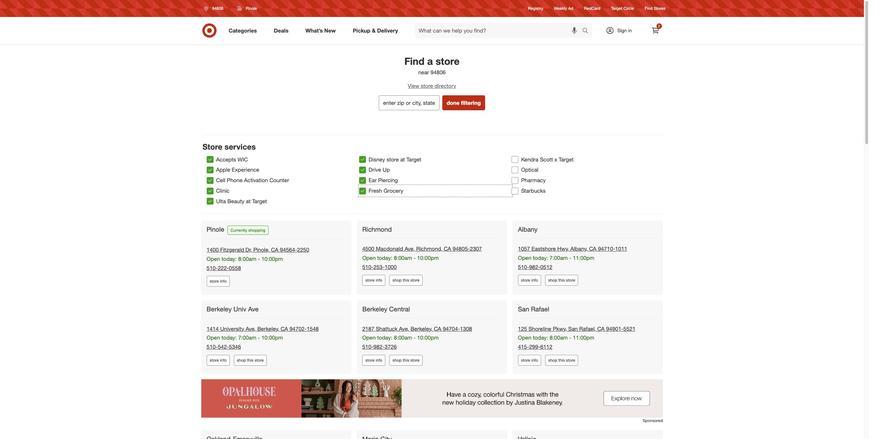 Task type: describe. For each thing, give the bounding box(es) containing it.
up
[[383, 167, 390, 173]]

5346
[[229, 344, 241, 351]]

510- for pinole
[[207, 265, 218, 272]]

fresh grocery
[[369, 187, 403, 194]]

categories link
[[223, 23, 265, 38]]

info for pinole
[[220, 279, 227, 284]]

shop this store button for berkeley univ ave
[[234, 355, 267, 366]]

ulta beauty at target
[[216, 198, 267, 205]]

albany
[[518, 225, 538, 233]]

510- for albany
[[518, 264, 529, 271]]

Accepts WIC checkbox
[[207, 156, 213, 163]]

fresh
[[369, 187, 382, 194]]

0558
[[229, 265, 241, 272]]

open for albany
[[518, 255, 532, 261]]

7:00am for berkeley univ ave
[[238, 335, 256, 341]]

what's
[[306, 27, 323, 34]]

6112
[[541, 344, 553, 351]]

eastshore
[[532, 246, 556, 252]]

today: for berkeley univ ave
[[222, 335, 237, 341]]

store services group
[[207, 154, 664, 207]]

store
[[203, 142, 222, 151]]

Drive Up checkbox
[[359, 167, 366, 173]]

find stores
[[645, 6, 666, 11]]

filtering
[[461, 99, 481, 106]]

10:00pm for berkeley central
[[417, 335, 439, 341]]

university
[[220, 326, 244, 332]]

done filtering button
[[442, 95, 485, 110]]

albany link
[[518, 225, 539, 233]]

pickup
[[353, 27, 371, 34]]

store info link for san rafael
[[518, 355, 541, 366]]

- for berkeley central
[[414, 335, 416, 341]]

store info for richmond
[[365, 278, 382, 283]]

1400
[[207, 247, 219, 253]]

enter zip or city, state button
[[379, 95, 440, 110]]

94710-
[[598, 246, 615, 252]]

ear
[[369, 177, 377, 184]]

2
[[658, 24, 660, 28]]

shop this store for san rafael
[[548, 358, 575, 363]]

415-299-6112 link
[[518, 344, 553, 351]]

253-
[[374, 264, 385, 271]]

info for berkeley central
[[376, 358, 382, 363]]

ave, for berkeley univ ave
[[246, 326, 256, 332]]

scott
[[540, 156, 553, 163]]

pinole,
[[254, 247, 270, 253]]

- for berkeley univ ave
[[258, 335, 260, 341]]

Optical checkbox
[[512, 167, 519, 173]]

store info link for pinole
[[207, 276, 230, 287]]

info for berkeley univ ave
[[220, 358, 227, 363]]

accepts
[[216, 156, 236, 163]]

or
[[406, 99, 411, 106]]

ave, for richmond
[[405, 246, 415, 252]]

categories
[[229, 27, 257, 34]]

8:00am for berkeley central
[[394, 335, 412, 341]]

today: for pinole
[[222, 256, 237, 262]]

open for berkeley univ ave
[[207, 335, 220, 341]]

8:00am for richmond
[[394, 255, 412, 261]]

store down 415-
[[521, 358, 530, 363]]

store info for berkeley univ ave
[[210, 358, 227, 363]]

open for berkeley central
[[362, 335, 376, 341]]

this for berkeley central
[[403, 358, 409, 363]]

view store directory link
[[194, 82, 670, 90]]

stores
[[654, 6, 666, 11]]

directory
[[435, 83, 456, 89]]

macdonald
[[376, 246, 403, 252]]

find a store near 94806
[[405, 55, 460, 76]]

0 horizontal spatial pinole
[[207, 225, 224, 233]]

- for pinole
[[258, 256, 260, 262]]

starbucks
[[521, 187, 546, 194]]

san inside 125 shoreline pkwy, san rafael, ca 94901-5521 open today: 8:00am - 11:00pm 415-299-6112
[[568, 326, 578, 332]]

disney store at target
[[369, 156, 421, 163]]

store down 253-
[[365, 278, 375, 283]]

state
[[423, 99, 435, 106]]

510- for berkeley univ ave
[[207, 344, 218, 351]]

510-253-1000 link
[[362, 264, 397, 271]]

store down 125 shoreline pkwy, san rafael, ca 94901-5521 open today: 8:00am - 11:00pm 415-299-6112
[[566, 358, 575, 363]]

ulta
[[216, 198, 226, 205]]

counter
[[270, 177, 289, 184]]

enter
[[383, 99, 396, 106]]

pkwy,
[[553, 326, 567, 332]]

registry link
[[528, 6, 543, 11]]

this for albany
[[559, 278, 565, 283]]

- inside 125 shoreline pkwy, san rafael, ca 94901-5521 open today: 8:00am - 11:00pm 415-299-6112
[[569, 335, 572, 341]]

299-
[[529, 344, 541, 351]]

shop this store for richmond
[[393, 278, 420, 283]]

new
[[324, 27, 336, 34]]

Clinic checkbox
[[207, 188, 213, 194]]

disney
[[369, 156, 385, 163]]

1011
[[615, 246, 627, 252]]

berkeley central link
[[362, 305, 411, 314]]

shop this store button for berkeley central
[[390, 355, 423, 366]]

circle
[[624, 6, 634, 11]]

berkeley for berkeley central
[[362, 305, 388, 313]]

shop this store for berkeley central
[[393, 358, 420, 363]]

store info link for berkeley univ ave
[[207, 355, 230, 366]]

542-
[[218, 344, 229, 351]]

510-982-0512 link
[[518, 264, 553, 271]]

2187
[[362, 326, 374, 332]]

ca inside 125 shoreline pkwy, san rafael, ca 94901-5521 open today: 8:00am - 11:00pm 415-299-6112
[[598, 326, 605, 332]]

target circle link
[[611, 6, 634, 11]]

sign in link
[[600, 23, 643, 38]]

what's new
[[306, 27, 336, 34]]

510-222-0558 link
[[207, 265, 241, 272]]

grocery
[[384, 187, 403, 194]]

weekly ad
[[554, 6, 573, 11]]

0512
[[541, 264, 553, 271]]

view store directory
[[408, 83, 456, 89]]

982- for albany
[[529, 264, 541, 271]]

1400 fitzgerald dr, pinole, ca 94564-2250 open today: 8:00am - 10:00pm 510-222-0558
[[207, 247, 309, 272]]

berkeley, for berkeley central
[[411, 326, 433, 332]]

kendra
[[521, 156, 539, 163]]

info for san rafael
[[532, 358, 538, 363]]

richmond link
[[362, 225, 393, 233]]

store info for pinole
[[210, 279, 227, 284]]

accepts wic
[[216, 156, 248, 163]]

11:00pm inside 1057 eastshore hwy, albany, ca 94710-1011 open today: 7:00am - 11:00pm 510-982-0512
[[573, 255, 595, 261]]

activation
[[244, 177, 268, 184]]

510- for berkeley central
[[362, 344, 374, 351]]

94806 button
[[200, 2, 231, 15]]

store info link for richmond
[[362, 275, 386, 286]]

berkeley univ ave link
[[207, 305, 260, 314]]

store down '4500 macdonald ave, richmond, ca 94805-2307 open today: 8:00am - 10:00pm 510-253-1000' at the bottom of page
[[410, 278, 420, 283]]

univ
[[234, 305, 246, 313]]

10:00pm for richmond
[[417, 255, 439, 261]]

experience
[[232, 167, 259, 173]]

target circle
[[611, 6, 634, 11]]

10:00pm for pinole
[[262, 256, 283, 262]]

deals
[[274, 27, 289, 34]]

store services
[[203, 142, 256, 151]]

search
[[579, 28, 596, 34]]

x
[[555, 156, 557, 163]]

- for albany
[[569, 255, 572, 261]]

in
[[628, 28, 632, 33]]

shop this store button for albany
[[545, 275, 578, 286]]

ca for berkeley central
[[434, 326, 441, 332]]

1308
[[460, 326, 472, 332]]

at for beauty
[[246, 198, 251, 205]]

222-
[[218, 265, 229, 272]]

today: inside 125 shoreline pkwy, san rafael, ca 94901-5521 open today: 8:00am - 11:00pm 415-299-6112
[[533, 335, 548, 341]]

central
[[389, 305, 410, 313]]

ave, for berkeley central
[[399, 326, 409, 332]]

deals link
[[268, 23, 297, 38]]

Apple Experience checkbox
[[207, 167, 213, 173]]

1414 university ave, berkeley, ca 94702-1548 open today: 7:00am - 10:00pm 510-542-5346
[[207, 326, 319, 351]]

store info for san rafael
[[521, 358, 538, 363]]

10:00pm for berkeley univ ave
[[262, 335, 283, 341]]

find for a
[[405, 55, 425, 67]]

store down the '542-'
[[210, 358, 219, 363]]



Task type: locate. For each thing, give the bounding box(es) containing it.
1 berkeley from the left
[[207, 305, 232, 313]]

store down 1057 eastshore hwy, albany, ca 94710-1011 open today: 7:00am - 11:00pm 510-982-0512
[[566, 278, 575, 283]]

today: inside 1400 fitzgerald dr, pinole, ca 94564-2250 open today: 8:00am - 10:00pm 510-222-0558
[[222, 256, 237, 262]]

store down '510-982-3726' link
[[365, 358, 375, 363]]

0 vertical spatial 7:00am
[[550, 255, 568, 261]]

info down 299-
[[532, 358, 538, 363]]

store down 1414 university ave, berkeley, ca 94702-1548 open today: 7:00am - 10:00pm 510-542-5346
[[255, 358, 264, 363]]

done
[[447, 99, 460, 106]]

store inside view store directory link
[[421, 83, 433, 89]]

store info link down 222-
[[207, 276, 230, 287]]

open inside 2187 shattuck ave, berkeley, ca 94704-1308 open today: 8:00am - 10:00pm 510-982-3726
[[362, 335, 376, 341]]

today: for richmond
[[377, 255, 393, 261]]

1 horizontal spatial berkeley
[[362, 305, 388, 313]]

shop this store button for richmond
[[390, 275, 423, 286]]

1 horizontal spatial at
[[400, 156, 405, 163]]

store info link down 299-
[[518, 355, 541, 366]]

open down 1400
[[207, 256, 220, 262]]

store inside store services group
[[387, 156, 399, 163]]

open inside 1400 fitzgerald dr, pinole, ca 94564-2250 open today: 8:00am - 10:00pm 510-222-0558
[[207, 256, 220, 262]]

near
[[418, 69, 429, 76]]

4500
[[362, 246, 374, 252]]

today: for berkeley central
[[377, 335, 393, 341]]

94901-
[[606, 326, 624, 332]]

open down 1057
[[518, 255, 532, 261]]

1400 fitzgerald dr, pinole, ca 94564-2250 link
[[207, 247, 309, 253]]

at right disney
[[400, 156, 405, 163]]

info down 510-982-0512 link
[[532, 278, 538, 283]]

store down 510-982-0512 link
[[521, 278, 530, 283]]

ave, left richmond,
[[405, 246, 415, 252]]

11:00pm down albany,
[[573, 255, 595, 261]]

Kendra Scott x Target checkbox
[[512, 156, 519, 163]]

0 horizontal spatial 982-
[[374, 344, 385, 351]]

shattuck
[[376, 326, 398, 332]]

1 vertical spatial 982-
[[374, 344, 385, 351]]

store info down 299-
[[521, 358, 538, 363]]

open inside 1414 university ave, berkeley, ca 94702-1548 open today: 7:00am - 10:00pm 510-542-5346
[[207, 335, 220, 341]]

target for kendra scott x target
[[559, 156, 574, 163]]

berkeley up 2187
[[362, 305, 388, 313]]

shop this store for albany
[[548, 278, 575, 283]]

drive
[[369, 167, 381, 173]]

store info down the '542-'
[[210, 358, 227, 363]]

find stores link
[[645, 6, 666, 11]]

Ulta Beauty at Target checkbox
[[207, 198, 213, 205]]

berkeley, inside 2187 shattuck ave, berkeley, ca 94704-1308 open today: 8:00am - 10:00pm 510-982-3726
[[411, 326, 433, 332]]

find left stores
[[645, 6, 653, 11]]

shop this store down 5346
[[237, 358, 264, 363]]

drive up
[[369, 167, 390, 173]]

info down 253-
[[376, 278, 382, 283]]

1 vertical spatial pinole
[[207, 225, 224, 233]]

982- down shattuck
[[374, 344, 385, 351]]

10:00pm inside 1400 fitzgerald dr, pinole, ca 94564-2250 open today: 8:00am - 10:00pm 510-222-0558
[[262, 256, 283, 262]]

982- for berkeley central
[[374, 344, 385, 351]]

0 horizontal spatial 94806
[[212, 6, 223, 11]]

shop for richmond
[[393, 278, 402, 283]]

shop this store button down '0512'
[[545, 275, 578, 286]]

94564-
[[280, 247, 297, 253]]

- down 4500 macdonald ave, richmond, ca 94805-2307 "link"
[[414, 255, 416, 261]]

982-
[[529, 264, 541, 271], [374, 344, 385, 351]]

shop this store for berkeley univ ave
[[237, 358, 264, 363]]

today:
[[377, 255, 393, 261], [533, 255, 548, 261], [222, 256, 237, 262], [222, 335, 237, 341], [377, 335, 393, 341], [533, 335, 548, 341]]

today: inside 2187 shattuck ave, berkeley, ca 94704-1308 open today: 8:00am - 10:00pm 510-982-3726
[[377, 335, 393, 341]]

shop down 1000
[[393, 278, 402, 283]]

1 horizontal spatial san
[[568, 326, 578, 332]]

2187 shattuck ave, berkeley, ca 94704-1308 link
[[362, 326, 472, 332]]

at for store
[[400, 156, 405, 163]]

delivery
[[377, 27, 398, 34]]

1 vertical spatial at
[[246, 198, 251, 205]]

0 horizontal spatial berkeley,
[[257, 326, 279, 332]]

- inside 1414 university ave, berkeley, ca 94702-1548 open today: 7:00am - 10:00pm 510-542-5346
[[258, 335, 260, 341]]

this down '4500 macdonald ave, richmond, ca 94805-2307 open today: 8:00am - 10:00pm 510-253-1000' at the bottom of page
[[403, 278, 409, 283]]

510- inside 2187 shattuck ave, berkeley, ca 94704-1308 open today: 8:00am - 10:00pm 510-982-3726
[[362, 344, 374, 351]]

- inside 1057 eastshore hwy, albany, ca 94710-1011 open today: 7:00am - 11:00pm 510-982-0512
[[569, 255, 572, 261]]

open inside 125 shoreline pkwy, san rafael, ca 94901-5521 open today: 8:00am - 11:00pm 415-299-6112
[[518, 335, 532, 341]]

store info
[[365, 278, 382, 283], [521, 278, 538, 283], [210, 279, 227, 284], [210, 358, 227, 363], [365, 358, 382, 363], [521, 358, 538, 363]]

san rafael
[[518, 305, 549, 313]]

1 vertical spatial 11:00pm
[[573, 335, 595, 341]]

richmond,
[[416, 246, 442, 252]]

2 berkeley, from the left
[[411, 326, 433, 332]]

- down the 125 shoreline pkwy, san rafael, ca 94901-5521 link
[[569, 335, 572, 341]]

store right a
[[436, 55, 460, 67]]

albany,
[[571, 246, 588, 252]]

today: down university
[[222, 335, 237, 341]]

info down the '542-'
[[220, 358, 227, 363]]

- inside 2187 shattuck ave, berkeley, ca 94704-1308 open today: 8:00am - 10:00pm 510-982-3726
[[414, 335, 416, 341]]

hwy,
[[558, 246, 569, 252]]

What can we help you find? suggestions appear below search field
[[415, 23, 584, 38]]

8:00am inside 125 shoreline pkwy, san rafael, ca 94901-5521 open today: 8:00am - 11:00pm 415-299-6112
[[550, 335, 568, 341]]

info for richmond
[[376, 278, 382, 283]]

berkeley univ ave
[[207, 305, 259, 313]]

510- inside '4500 macdonald ave, richmond, ca 94805-2307 open today: 8:00am - 10:00pm 510-253-1000'
[[362, 264, 374, 271]]

ca for pinole
[[271, 247, 279, 253]]

0 vertical spatial 11:00pm
[[573, 255, 595, 261]]

optical
[[521, 167, 539, 173]]

shop down 3726 at left bottom
[[393, 358, 402, 363]]

today: inside 1414 university ave, berkeley, ca 94702-1548 open today: 7:00am - 10:00pm 510-542-5346
[[222, 335, 237, 341]]

7:00am down "hwy,"
[[550, 255, 568, 261]]

this down 1414 university ave, berkeley, ca 94702-1548 open today: 7:00am - 10:00pm 510-542-5346
[[247, 358, 254, 363]]

0 horizontal spatial at
[[246, 198, 251, 205]]

open for pinole
[[207, 256, 220, 262]]

store info link for berkeley central
[[362, 355, 386, 366]]

10:00pm inside 1414 university ave, berkeley, ca 94702-1548 open today: 7:00am - 10:00pm 510-542-5346
[[262, 335, 283, 341]]

7:00am for albany
[[550, 255, 568, 261]]

510- inside 1057 eastshore hwy, albany, ca 94710-1011 open today: 7:00am - 11:00pm 510-982-0512
[[518, 264, 529, 271]]

1057
[[518, 246, 530, 252]]

store info down 253-
[[365, 278, 382, 283]]

7:00am
[[550, 255, 568, 261], [238, 335, 256, 341]]

shop down 6112
[[548, 358, 557, 363]]

shop for albany
[[548, 278, 557, 283]]

store info for albany
[[521, 278, 538, 283]]

store right view
[[421, 83, 433, 89]]

0 vertical spatial 94806
[[212, 6, 223, 11]]

-
[[414, 255, 416, 261], [569, 255, 572, 261], [258, 256, 260, 262], [258, 335, 260, 341], [414, 335, 416, 341], [569, 335, 572, 341]]

982- inside 1057 eastshore hwy, albany, ca 94710-1011 open today: 7:00am - 11:00pm 510-982-0512
[[529, 264, 541, 271]]

0 horizontal spatial 7:00am
[[238, 335, 256, 341]]

ave
[[248, 305, 259, 313]]

1 horizontal spatial 982-
[[529, 264, 541, 271]]

8:00am down the dr,
[[238, 256, 256, 262]]

510- down 2187
[[362, 344, 374, 351]]

shop this store button down 3726 at left bottom
[[390, 355, 423, 366]]

store down 2187 shattuck ave, berkeley, ca 94704-1308 open today: 8:00am - 10:00pm 510-982-3726
[[410, 358, 420, 363]]

ca for albany
[[589, 246, 597, 252]]

shop for san rafael
[[548, 358, 557, 363]]

8:00am inside '4500 macdonald ave, richmond, ca 94805-2307 open today: 8:00am - 10:00pm 510-253-1000'
[[394, 255, 412, 261]]

510- for richmond
[[362, 264, 374, 271]]

510- down 1414
[[207, 344, 218, 351]]

0 horizontal spatial berkeley
[[207, 305, 232, 313]]

currently shopping
[[231, 228, 265, 233]]

shop this store down '0512'
[[548, 278, 575, 283]]

store up up
[[387, 156, 399, 163]]

1 berkeley, from the left
[[257, 326, 279, 332]]

open inside '4500 macdonald ave, richmond, ca 94805-2307 open today: 8:00am - 10:00pm 510-253-1000'
[[362, 255, 376, 261]]

8:00am up 1000
[[394, 255, 412, 261]]

store info for berkeley central
[[365, 358, 382, 363]]

ave, inside 2187 shattuck ave, berkeley, ca 94704-1308 open today: 8:00am - 10:00pm 510-982-3726
[[399, 326, 409, 332]]

Ear Piercing checkbox
[[359, 177, 366, 184]]

phone
[[227, 177, 243, 184]]

7:00am up 5346
[[238, 335, 256, 341]]

redcard link
[[584, 6, 601, 11]]

- inside '4500 macdonald ave, richmond, ca 94805-2307 open today: 8:00am - 10:00pm 510-253-1000'
[[414, 255, 416, 261]]

open for richmond
[[362, 255, 376, 261]]

510- inside 1400 fitzgerald dr, pinole, ca 94564-2250 open today: 8:00am - 10:00pm 510-222-0558
[[207, 265, 218, 272]]

berkeley, for berkeley univ ave
[[257, 326, 279, 332]]

weekly ad link
[[554, 6, 573, 11]]

1 vertical spatial san
[[568, 326, 578, 332]]

today: inside '4500 macdonald ave, richmond, ca 94805-2307 open today: 8:00am - 10:00pm 510-253-1000'
[[377, 255, 393, 261]]

ca right rafael,
[[598, 326, 605, 332]]

find inside find a store near 94806
[[405, 55, 425, 67]]

shop for berkeley univ ave
[[237, 358, 246, 363]]

ca for berkeley univ ave
[[281, 326, 288, 332]]

store info link for albany
[[518, 275, 541, 286]]

ca inside 1057 eastshore hwy, albany, ca 94710-1011 open today: 7:00am - 11:00pm 510-982-0512
[[589, 246, 597, 252]]

ad
[[568, 6, 573, 11]]

shop this store button down 6112
[[545, 355, 578, 366]]

1 vertical spatial 7:00am
[[238, 335, 256, 341]]

open down 1414
[[207, 335, 220, 341]]

ear piercing
[[369, 177, 398, 184]]

shop down '0512'
[[548, 278, 557, 283]]

- down 1057 eastshore hwy, albany, ca 94710-1011 link
[[569, 255, 572, 261]]

store info down 222-
[[210, 279, 227, 284]]

today: inside 1057 eastshore hwy, albany, ca 94710-1011 open today: 7:00am - 11:00pm 510-982-0512
[[533, 255, 548, 261]]

shop down 5346
[[237, 358, 246, 363]]

store info link down 510-982-0512 link
[[518, 275, 541, 286]]

8:00am down pkwy,
[[550, 335, 568, 341]]

info down 222-
[[220, 279, 227, 284]]

ave, inside 1414 university ave, berkeley, ca 94702-1548 open today: 7:00am - 10:00pm 510-542-5346
[[246, 326, 256, 332]]

clinic
[[216, 187, 230, 194]]

2307
[[470, 246, 482, 252]]

kendra scott x target
[[521, 156, 574, 163]]

apple
[[216, 167, 230, 173]]

store info link down '510-982-3726' link
[[362, 355, 386, 366]]

sponsored
[[643, 418, 663, 424]]

1 horizontal spatial pinole
[[246, 6, 257, 11]]

zip
[[397, 99, 404, 106]]

registry
[[528, 6, 543, 11]]

2187 shattuck ave, berkeley, ca 94704-1308 open today: 8:00am - 10:00pm 510-982-3726
[[362, 326, 472, 351]]

1 horizontal spatial 94806
[[431, 69, 446, 76]]

10:00pm down pinole,
[[262, 256, 283, 262]]

1 horizontal spatial 7:00am
[[550, 255, 568, 261]]

0 vertical spatial find
[[645, 6, 653, 11]]

1057 eastshore hwy, albany, ca 94710-1011 open today: 7:00am - 11:00pm 510-982-0512
[[518, 246, 627, 271]]

target inside target circle link
[[611, 6, 623, 11]]

berkeley, down ave
[[257, 326, 279, 332]]

10:00pm down 1414 university ave, berkeley, ca 94702-1548 link
[[262, 335, 283, 341]]

store down 222-
[[210, 279, 219, 284]]

510- down 1057
[[518, 264, 529, 271]]

8:00am for pinole
[[238, 256, 256, 262]]

2 berkeley from the left
[[362, 305, 388, 313]]

- inside 1400 fitzgerald dr, pinole, ca 94564-2250 open today: 8:00am - 10:00pm 510-222-0558
[[258, 256, 260, 262]]

- down 1400 fitzgerald dr, pinole, ca 94564-2250 link
[[258, 256, 260, 262]]

ca left 94805-
[[444, 246, 451, 252]]

8:00am up 3726 at left bottom
[[394, 335, 412, 341]]

wic
[[238, 156, 248, 163]]

ca left 94702-
[[281, 326, 288, 332]]

- down '2187 shattuck ave, berkeley, ca 94704-1308' link
[[414, 335, 416, 341]]

2 link
[[648, 23, 663, 38]]

rafael
[[531, 305, 549, 313]]

0 vertical spatial at
[[400, 156, 405, 163]]

10:00pm inside 2187 shattuck ave, berkeley, ca 94704-1308 open today: 8:00am - 10:00pm 510-982-3726
[[417, 335, 439, 341]]

510- down the 4500
[[362, 264, 374, 271]]

find for stores
[[645, 6, 653, 11]]

advertisement region
[[201, 380, 663, 418]]

ca right albany,
[[589, 246, 597, 252]]

2 11:00pm from the top
[[573, 335, 595, 341]]

this for berkeley univ ave
[[247, 358, 254, 363]]

pinole up 1400
[[207, 225, 224, 233]]

1 horizontal spatial find
[[645, 6, 653, 11]]

this down 2187 shattuck ave, berkeley, ca 94704-1308 open today: 8:00am - 10:00pm 510-982-3726
[[403, 358, 409, 363]]

today: for albany
[[533, 255, 548, 261]]

this for richmond
[[403, 278, 409, 283]]

0 vertical spatial san
[[518, 305, 529, 313]]

sign
[[618, 28, 627, 33]]

1 horizontal spatial berkeley,
[[411, 326, 433, 332]]

pinole button
[[233, 2, 261, 15]]

10:00pm
[[417, 255, 439, 261], [262, 256, 283, 262], [262, 335, 283, 341], [417, 335, 439, 341]]

today: down fitzgerald
[[222, 256, 237, 262]]

shop for berkeley central
[[393, 358, 402, 363]]

shop this store button
[[390, 275, 423, 286], [545, 275, 578, 286], [234, 355, 267, 366], [390, 355, 423, 366], [545, 355, 578, 366]]

Starbucks checkbox
[[512, 188, 519, 194]]

store info link
[[362, 275, 386, 286], [518, 275, 541, 286], [207, 276, 230, 287], [207, 355, 230, 366], [362, 355, 386, 366], [518, 355, 541, 366]]

7:00am inside 1057 eastshore hwy, albany, ca 94710-1011 open today: 7:00am - 11:00pm 510-982-0512
[[550, 255, 568, 261]]

at right beauty
[[246, 198, 251, 205]]

8:00am inside 1400 fitzgerald dr, pinole, ca 94564-2250 open today: 8:00am - 10:00pm 510-222-0558
[[238, 256, 256, 262]]

city,
[[412, 99, 422, 106]]

4500 macdonald ave, richmond, ca 94805-2307 link
[[362, 246, 482, 252]]

this down 125 shoreline pkwy, san rafael, ca 94901-5521 open today: 8:00am - 11:00pm 415-299-6112
[[559, 358, 565, 363]]

0 horizontal spatial find
[[405, 55, 425, 67]]

982- inside 2187 shattuck ave, berkeley, ca 94704-1308 open today: 8:00am - 10:00pm 510-982-3726
[[374, 344, 385, 351]]

berkeley, left 94704-
[[411, 326, 433, 332]]

pickup & delivery link
[[347, 23, 407, 38]]

this for san rafael
[[559, 358, 565, 363]]

info for albany
[[532, 278, 538, 283]]

ave, right university
[[246, 326, 256, 332]]

store info down 510-982-0512 link
[[521, 278, 538, 283]]

currently
[[231, 228, 247, 233]]

94806 inside find a store near 94806
[[431, 69, 446, 76]]

target for ulta beauty at target
[[252, 198, 267, 205]]

richmond
[[362, 225, 392, 233]]

0 horizontal spatial san
[[518, 305, 529, 313]]

ca for richmond
[[444, 246, 451, 252]]

this down 1057 eastshore hwy, albany, ca 94710-1011 open today: 7:00am - 11:00pm 510-982-0512
[[559, 278, 565, 283]]

sign in
[[618, 28, 632, 33]]

125
[[518, 326, 527, 332]]

Pharmacy checkbox
[[512, 177, 519, 184]]

Disney store at Target checkbox
[[359, 156, 366, 163]]

shop this store button down 5346
[[234, 355, 267, 366]]

shop this store button for san rafael
[[545, 355, 578, 366]]

1 vertical spatial find
[[405, 55, 425, 67]]

berkeley for berkeley univ ave
[[207, 305, 232, 313]]

pinole inside dropdown button
[[246, 6, 257, 11]]

open down 2187
[[362, 335, 376, 341]]

510- inside 1414 university ave, berkeley, ca 94702-1548 open today: 7:00am - 10:00pm 510-542-5346
[[207, 344, 218, 351]]

san right pkwy,
[[568, 326, 578, 332]]

pickup & delivery
[[353, 27, 398, 34]]

&
[[372, 27, 376, 34]]

94806 down a
[[431, 69, 446, 76]]

berkeley, inside 1414 university ave, berkeley, ca 94702-1548 open today: 7:00am - 10:00pm 510-542-5346
[[257, 326, 279, 332]]

cell
[[216, 177, 225, 184]]

7:00am inside 1414 university ave, berkeley, ca 94702-1548 open today: 7:00am - 10:00pm 510-542-5346
[[238, 335, 256, 341]]

what's new link
[[300, 23, 344, 38]]

shop this store down 6112
[[548, 358, 575, 363]]

5521
[[624, 326, 636, 332]]

pinole
[[246, 6, 257, 11], [207, 225, 224, 233]]

dr,
[[246, 247, 252, 253]]

ca inside '4500 macdonald ave, richmond, ca 94805-2307 open today: 8:00am - 10:00pm 510-253-1000'
[[444, 246, 451, 252]]

0 vertical spatial 982-
[[529, 264, 541, 271]]

cell phone activation counter
[[216, 177, 289, 184]]

today: down macdonald at the left bottom
[[377, 255, 393, 261]]

- down 1414 university ave, berkeley, ca 94702-1548 link
[[258, 335, 260, 341]]

berkeley up 1414
[[207, 305, 232, 313]]

11:00pm down rafael,
[[573, 335, 595, 341]]

open inside 1057 eastshore hwy, albany, ca 94710-1011 open today: 7:00am - 11:00pm 510-982-0512
[[518, 255, 532, 261]]

ca left 94704-
[[434, 326, 441, 332]]

0 vertical spatial pinole
[[246, 6, 257, 11]]

Cell Phone Activation Counter checkbox
[[207, 177, 213, 184]]

pharmacy
[[521, 177, 546, 184]]

pinole up "categories" link
[[246, 6, 257, 11]]

ca inside 1400 fitzgerald dr, pinole, ca 94564-2250 open today: 8:00am - 10:00pm 510-222-0558
[[271, 247, 279, 253]]

ca right pinole,
[[271, 247, 279, 253]]

info down '510-982-3726' link
[[376, 358, 382, 363]]

Fresh Grocery checkbox
[[359, 188, 366, 194]]

2250
[[297, 247, 309, 253]]

8:00am inside 2187 shattuck ave, berkeley, ca 94704-1308 open today: 8:00am - 10:00pm 510-982-3726
[[394, 335, 412, 341]]

94806 inside 94806 dropdown button
[[212, 6, 223, 11]]

ave, inside '4500 macdonald ave, richmond, ca 94805-2307 open today: 8:00am - 10:00pm 510-253-1000'
[[405, 246, 415, 252]]

ca inside 2187 shattuck ave, berkeley, ca 94704-1308 open today: 8:00am - 10:00pm 510-982-3726
[[434, 326, 441, 332]]

berkeley,
[[257, 326, 279, 332], [411, 326, 433, 332]]

target for disney store at target
[[407, 156, 421, 163]]

1 11:00pm from the top
[[573, 255, 595, 261]]

94806 left pinole dropdown button
[[212, 6, 223, 11]]

1 vertical spatial 94806
[[431, 69, 446, 76]]

- for richmond
[[414, 255, 416, 261]]

today: down shoreline
[[533, 335, 548, 341]]

8:00am
[[394, 255, 412, 261], [238, 256, 256, 262], [394, 335, 412, 341], [550, 335, 568, 341]]

find up the near
[[405, 55, 425, 67]]

ave, right shattuck
[[399, 326, 409, 332]]

ca inside 1414 university ave, berkeley, ca 94702-1548 open today: 7:00am - 10:00pm 510-542-5346
[[281, 326, 288, 332]]

store inside find a store near 94806
[[436, 55, 460, 67]]

today: down shattuck
[[377, 335, 393, 341]]

store info link down 253-
[[362, 275, 386, 286]]

11:00pm inside 125 shoreline pkwy, san rafael, ca 94901-5521 open today: 8:00am - 11:00pm 415-299-6112
[[573, 335, 595, 341]]

a
[[427, 55, 433, 67]]

shopping
[[248, 228, 265, 233]]

open down the 4500
[[362, 255, 376, 261]]

san left rafael
[[518, 305, 529, 313]]

10:00pm inside '4500 macdonald ave, richmond, ca 94805-2307 open today: 8:00am - 10:00pm 510-253-1000'
[[417, 255, 439, 261]]



Task type: vqa. For each thing, say whether or not it's contained in the screenshot.
Estimated taxes the Estimated
no



